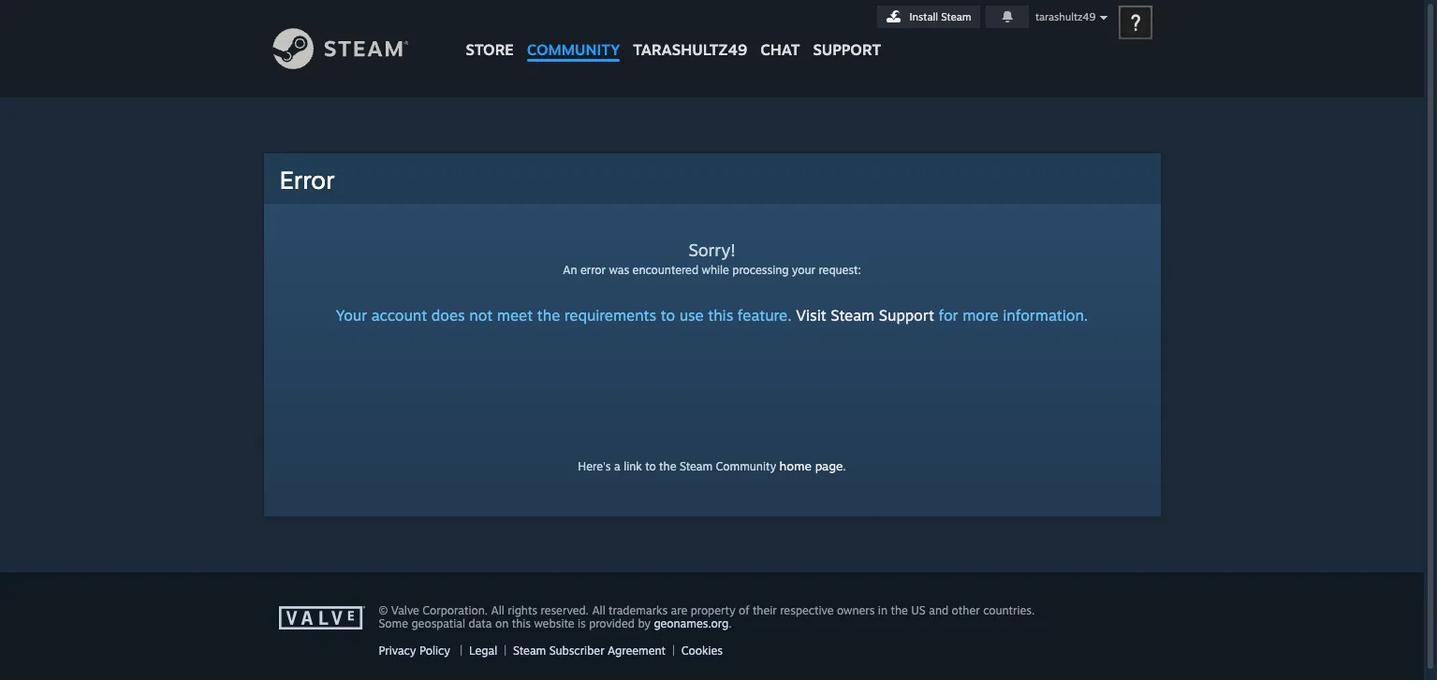 Task type: locate. For each thing, give the bounding box(es) containing it.
. inside © valve corporation. all rights reserved. all trademarks are property of their respective owners in the us and other countries. some geospatial data on this website is provided by geonames.org .
[[729, 617, 732, 631]]

requirements
[[565, 306, 657, 325]]

sorry! an error was encountered while processing your request:
[[563, 240, 862, 277]]

valve logo image
[[279, 607, 369, 631]]

| left cookies
[[672, 644, 675, 659]]

.
[[843, 460, 846, 474], [729, 617, 732, 631]]

tarashultz49
[[1036, 10, 1096, 23], [634, 40, 748, 59]]

to inside here's a link to the steam community home page .
[[646, 460, 656, 474]]

some
[[379, 617, 408, 631]]

2 vertical spatial the
[[891, 604, 908, 618]]

0 horizontal spatial .
[[729, 617, 732, 631]]

this right use
[[708, 306, 734, 325]]

does
[[432, 306, 465, 325]]

community
[[527, 40, 620, 59]]

1 vertical spatial to
[[646, 460, 656, 474]]

install steam
[[910, 10, 972, 23]]

chat link
[[754, 0, 807, 64]]

support
[[813, 40, 882, 59]]

countries.
[[984, 604, 1035, 618]]

the
[[537, 306, 560, 325], [660, 460, 677, 474], [891, 604, 908, 618]]

this
[[708, 306, 734, 325], [512, 617, 531, 631]]

us
[[912, 604, 926, 618]]

not
[[469, 306, 493, 325]]

install steam link
[[877, 6, 980, 28]]

0 horizontal spatial to
[[646, 460, 656, 474]]

|
[[460, 644, 463, 659], [504, 644, 507, 659], [672, 644, 675, 659]]

error
[[280, 165, 335, 195]]

2 horizontal spatial |
[[672, 644, 675, 659]]

steam right install
[[942, 10, 972, 23]]

tarashultz49 link
[[627, 0, 754, 68]]

0 vertical spatial tarashultz49
[[1036, 10, 1096, 23]]

all
[[491, 604, 505, 618], [592, 604, 606, 618]]

1 horizontal spatial the
[[660, 460, 677, 474]]

use
[[680, 306, 704, 325]]

your account does not meet the requirements to use this feature. visit steam support for more information.
[[336, 306, 1089, 325]]

1 horizontal spatial tarashultz49
[[1036, 10, 1096, 23]]

| left legal
[[460, 644, 463, 659]]

corporation.
[[423, 604, 488, 618]]

the right in
[[891, 604, 908, 618]]

0 horizontal spatial this
[[512, 617, 531, 631]]

1 horizontal spatial |
[[504, 644, 507, 659]]

0 vertical spatial the
[[537, 306, 560, 325]]

all right is
[[592, 604, 606, 618]]

. left of at the right bottom of the page
[[729, 617, 732, 631]]

sorry!
[[689, 240, 736, 260]]

. right home
[[843, 460, 846, 474]]

to
[[661, 306, 675, 325], [646, 460, 656, 474]]

error
[[581, 263, 606, 277]]

steam down website
[[513, 644, 546, 659]]

here's
[[578, 460, 611, 474]]

data
[[469, 617, 492, 631]]

0 horizontal spatial all
[[491, 604, 505, 618]]

©
[[379, 604, 388, 618]]

valve
[[391, 604, 419, 618]]

geonames.org link
[[654, 617, 729, 631]]

store link
[[459, 0, 521, 68]]

more
[[963, 306, 999, 325]]

to right 'link'
[[646, 460, 656, 474]]

| right legal
[[504, 644, 507, 659]]

1 vertical spatial the
[[660, 460, 677, 474]]

the inside © valve corporation. all rights reserved. all trademarks are property of their respective owners in the us and other countries. some geospatial data on this website is provided by geonames.org .
[[891, 604, 908, 618]]

. inside here's a link to the steam community home page .
[[843, 460, 846, 474]]

1 horizontal spatial all
[[592, 604, 606, 618]]

1 horizontal spatial to
[[661, 306, 675, 325]]

account
[[372, 306, 427, 325]]

1 | from the left
[[460, 644, 463, 659]]

1 horizontal spatial this
[[708, 306, 734, 325]]

1 horizontal spatial .
[[843, 460, 846, 474]]

geospatial
[[412, 617, 466, 631]]

and
[[929, 604, 949, 618]]

0 horizontal spatial |
[[460, 644, 463, 659]]

cookies
[[682, 644, 723, 659]]

2 | from the left
[[504, 644, 507, 659]]

trademarks
[[609, 604, 668, 618]]

to left use
[[661, 306, 675, 325]]

website
[[534, 617, 575, 631]]

1 vertical spatial tarashultz49
[[634, 40, 748, 59]]

agreement
[[608, 644, 666, 659]]

0 vertical spatial .
[[843, 460, 846, 474]]

owners
[[837, 604, 875, 618]]

0 horizontal spatial tarashultz49
[[634, 40, 748, 59]]

their
[[753, 604, 777, 618]]

all left rights
[[491, 604, 505, 618]]

the right 'link'
[[660, 460, 677, 474]]

2 horizontal spatial the
[[891, 604, 908, 618]]

1 vertical spatial this
[[512, 617, 531, 631]]

for
[[939, 306, 959, 325]]

1 vertical spatial .
[[729, 617, 732, 631]]

© valve corporation. all rights reserved. all trademarks are property of their respective owners in the us and other countries. some geospatial data on this website is provided by geonames.org .
[[379, 604, 1035, 631]]

subscriber
[[550, 644, 605, 659]]

was
[[609, 263, 630, 277]]

this right on
[[512, 617, 531, 631]]

steam
[[942, 10, 972, 23], [831, 306, 875, 325], [680, 460, 713, 474], [513, 644, 546, 659]]

support link
[[807, 0, 888, 64]]

provided
[[589, 617, 635, 631]]

the right meet
[[537, 306, 560, 325]]

steam left community
[[680, 460, 713, 474]]



Task type: vqa. For each thing, say whether or not it's contained in the screenshot.
Steam inside the HERE'S A LINK TO THE STEAM COMMUNITY HOME PAGE .
yes



Task type: describe. For each thing, give the bounding box(es) containing it.
your
[[792, 263, 816, 277]]

chat
[[761, 40, 800, 59]]

on
[[495, 617, 509, 631]]

privacy policy link
[[379, 644, 450, 659]]

the inside here's a link to the steam community home page .
[[660, 460, 677, 474]]

are
[[671, 604, 688, 618]]

support
[[879, 306, 935, 325]]

community
[[716, 460, 777, 474]]

legal link
[[469, 644, 498, 659]]

of
[[739, 604, 750, 618]]

0 horizontal spatial the
[[537, 306, 560, 325]]

while
[[702, 263, 730, 277]]

visit steam support link
[[796, 306, 935, 325]]

home page link
[[780, 459, 843, 474]]

feature.
[[738, 306, 792, 325]]

0 vertical spatial this
[[708, 306, 734, 325]]

legal
[[469, 644, 498, 659]]

privacy
[[379, 644, 416, 659]]

3 | from the left
[[672, 644, 675, 659]]

steam subscriber agreement link
[[513, 644, 666, 659]]

here's a link to the steam community home page .
[[578, 459, 846, 474]]

a
[[614, 460, 621, 474]]

this inside © valve corporation. all rights reserved. all trademarks are property of their respective owners in the us and other countries. some geospatial data on this website is provided by geonames.org .
[[512, 617, 531, 631]]

encountered
[[633, 263, 699, 277]]

1 all from the left
[[491, 604, 505, 618]]

processing
[[733, 263, 789, 277]]

by
[[638, 617, 651, 631]]

0 vertical spatial to
[[661, 306, 675, 325]]

your
[[336, 306, 367, 325]]

meet
[[497, 306, 533, 325]]

reserved.
[[541, 604, 589, 618]]

geonames.org
[[654, 617, 729, 631]]

policy
[[420, 644, 450, 659]]

link
[[624, 460, 642, 474]]

property
[[691, 604, 736, 618]]

cookies link
[[682, 644, 723, 659]]

page
[[816, 459, 843, 474]]

privacy policy | legal | steam subscriber agreement | cookies
[[379, 644, 723, 659]]

steam inside here's a link to the steam community home page .
[[680, 460, 713, 474]]

information.
[[1003, 306, 1089, 325]]

store
[[466, 40, 514, 59]]

home
[[780, 459, 812, 474]]

community link
[[521, 0, 627, 68]]

rights
[[508, 604, 538, 618]]

is
[[578, 617, 586, 631]]

visit
[[796, 306, 827, 325]]

an
[[563, 263, 577, 277]]

2 all from the left
[[592, 604, 606, 618]]

in
[[878, 604, 888, 618]]

other
[[952, 604, 980, 618]]

request:
[[819, 263, 862, 277]]

respective
[[780, 604, 834, 618]]

steam right visit
[[831, 306, 875, 325]]

install
[[910, 10, 939, 23]]



